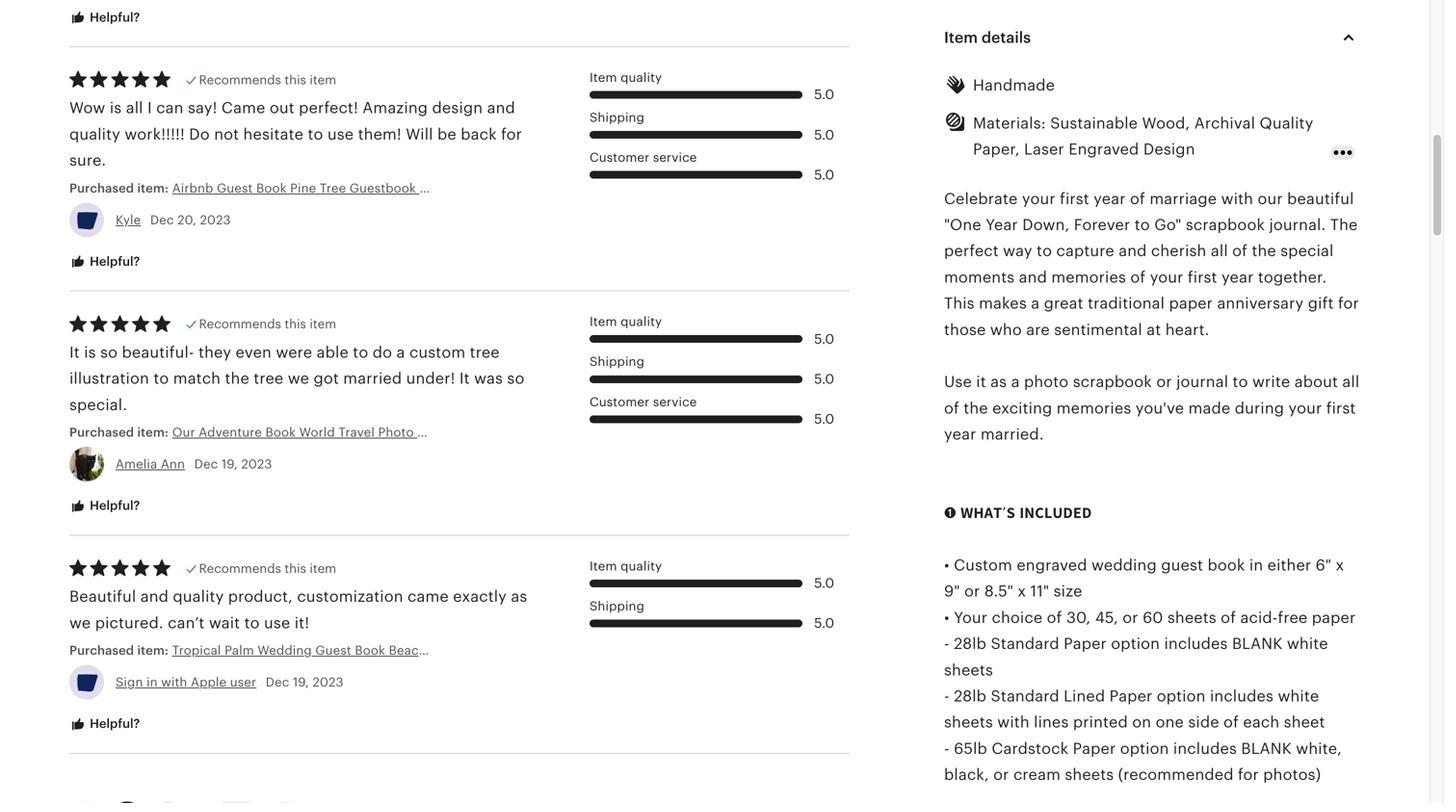 Task type: describe. For each thing, give the bounding box(es) containing it.
(recommended
[[1118, 767, 1234, 784]]

9"
[[944, 583, 960, 600]]

on
[[1132, 714, 1152, 731]]

recommends for hesitate
[[199, 73, 281, 87]]

it
[[976, 373, 986, 391]]

quality inside beautiful and quality product, customization came exactly as we pictured. can't wait to use it!
[[173, 588, 224, 606]]

work!!!!!
[[125, 126, 185, 143]]

were
[[276, 344, 312, 361]]

memories inside use it as a photo scrapbook or journal to write about all of the exciting memories you've made during your first year married.
[[1057, 400, 1132, 417]]

0 vertical spatial option
[[1111, 636, 1160, 653]]

do
[[189, 126, 210, 143]]

together.
[[1258, 269, 1327, 286]]

3 recommends this item from the top
[[199, 562, 336, 576]]

capture
[[1056, 242, 1115, 260]]

do
[[373, 344, 392, 361]]

6 5.0 from the top
[[814, 411, 834, 427]]

guest
[[217, 181, 253, 195]]

2 vertical spatial option
[[1120, 740, 1169, 758]]

use inside wow is all i can say! came out perfect! amazing design and quality work!!!!! do not hesitate to use them! will be back for sure.
[[327, 126, 354, 143]]

amelia ann link
[[116, 457, 185, 472]]

3 - from the top
[[944, 740, 950, 758]]

1 vertical spatial year
[[1222, 269, 1254, 286]]

helpful? for beautiful
[[87, 717, 140, 732]]

paper inside the celebrate your first year of marriage with our beautiful "one year down, forever to go" scrapbook journal. the perfect way to capture and cherish all of the special moments and memories of your first year together. this makes a great traditional paper anniversary gift for those who are sentimental at heart.
[[1169, 295, 1213, 312]]

1 vertical spatial white
[[1278, 688, 1319, 705]]

the inside it is so beautiful- they even were able to do a custom tree illustration to match the tree we got married under! it was so special.
[[225, 370, 249, 387]]

scrapbook inside use it as a photo scrapbook or journal to write about all of the exciting memories you've made during your first year married.
[[1073, 373, 1152, 391]]

year
[[986, 216, 1018, 234]]

1 standard from the top
[[991, 636, 1060, 653]]

item: for quality
[[137, 644, 169, 658]]

1 helpful? from the top
[[87, 10, 140, 24]]

during
[[1235, 400, 1284, 417]]

under!
[[406, 370, 455, 387]]

2 vertical spatial includes
[[1173, 740, 1237, 758]]

lines
[[1034, 714, 1069, 731]]

cherish
[[1151, 242, 1207, 260]]

item for it is so beautiful- they even were able to do a custom tree illustration to match the tree we got married under! it was so special.
[[590, 315, 617, 329]]

kyle dec 20, 2023
[[116, 213, 231, 227]]

or inside use it as a photo scrapbook or journal to write about all of the exciting memories you've made during your first year married.
[[1157, 373, 1172, 391]]

go"
[[1154, 216, 1182, 234]]

with inside the • custom engraved wedding guest book in either 6" x 9" or 8.5" x 11" size • your choice of 30, 45, or 60 sheets of acid-free paper - 28lb standard paper option includes blank white sheets - 28lb standard lined paper option includes white sheets with lines printed on one side of each sheet - 65lb cardstock paper option includes blank white, black, or cream sheets (recommended for photos)
[[998, 714, 1030, 731]]

to down "beautiful-"
[[154, 370, 169, 387]]

quality for it is so beautiful- they even were able to do a custom tree illustration to match the tree we got married under! it was so special.
[[621, 315, 662, 329]]

1 horizontal spatial tree
[[470, 344, 500, 361]]

item: for so
[[137, 425, 169, 440]]

item for use
[[310, 73, 336, 87]]

1 horizontal spatial first
[[1188, 269, 1217, 286]]

down,
[[1022, 216, 1070, 234]]

quality
[[1260, 115, 1314, 132]]

1 - from the top
[[944, 636, 950, 653]]

0 vertical spatial white
[[1287, 636, 1328, 653]]

4 5.0 from the top
[[814, 331, 834, 347]]

the inside use it as a photo scrapbook or journal to write about all of the exciting memories you've made during your first year married.
[[964, 400, 988, 417]]

𝗪𝗛𝗔𝗧'𝗦
[[961, 505, 1015, 522]]

are
[[1026, 321, 1050, 338]]

wow
[[69, 99, 105, 117]]

guest
[[1161, 557, 1204, 574]]

to left go"
[[1135, 216, 1150, 234]]

1 horizontal spatial x
[[1336, 557, 1344, 574]]

or right 9"
[[965, 583, 980, 600]]

65lb
[[954, 740, 988, 758]]

sheets up 65lb at the bottom of the page
[[944, 714, 993, 731]]

wait
[[209, 615, 240, 632]]

a inside use it as a photo scrapbook or journal to write about all of the exciting memories you've made during your first year married.
[[1011, 373, 1020, 391]]

celebrate
[[944, 190, 1018, 207]]

side
[[1188, 714, 1219, 731]]

laser
[[1024, 141, 1065, 158]]

of up traditional
[[1131, 269, 1146, 286]]

either
[[1268, 557, 1312, 574]]

0 horizontal spatial in
[[147, 676, 158, 690]]

to left do
[[353, 344, 368, 361]]

journal.
[[1269, 216, 1326, 234]]

size
[[1054, 583, 1083, 600]]

details
[[982, 29, 1031, 46]]

can
[[156, 99, 184, 117]]

quality for beautiful and quality product, customization came exactly as we pictured. can't wait to use it!
[[621, 559, 662, 574]]

one
[[1156, 714, 1184, 731]]

wow is all i can say! came out perfect! amazing design and quality work!!!!! do not hesitate to use them! will be back for sure.
[[69, 99, 522, 169]]

1 horizontal spatial 2023
[[241, 457, 272, 472]]

special
[[1281, 242, 1334, 260]]

recommends for the
[[199, 317, 281, 332]]

married
[[343, 370, 402, 387]]

sign in with apple user dec 19, 2023
[[116, 676, 344, 690]]

special.
[[69, 396, 127, 414]]

we inside it is so beautiful- they even were able to do a custom tree illustration to match the tree we got married under! it was so special.
[[288, 370, 309, 387]]

out
[[270, 99, 295, 117]]

8 5.0 from the top
[[814, 616, 834, 631]]

this for to
[[285, 73, 306, 87]]

shipping for for
[[590, 110, 645, 125]]

of inside use it as a photo scrapbook or journal to write about all of the exciting memories you've made during your first year married.
[[944, 400, 960, 417]]

journal
[[1177, 373, 1229, 391]]

celebrate your first year of marriage with our beautiful "one year down, forever to go" scrapbook journal. the perfect way to capture and cherish all of the special moments and memories of your first year together. this makes a great traditional paper anniversary gift for those who are sentimental at heart.
[[944, 190, 1359, 338]]

of left acid-
[[1221, 609, 1236, 627]]

illustration
[[69, 370, 149, 387]]

lined
[[1064, 688, 1105, 705]]

3 5.0 from the top
[[814, 167, 834, 182]]

of left 30,
[[1047, 609, 1062, 627]]

custom
[[954, 557, 1013, 574]]

sign
[[116, 676, 143, 690]]

moments
[[944, 269, 1015, 286]]

0 vertical spatial year
[[1094, 190, 1126, 207]]

customer for wow is all i can say! came out perfect! amazing design and quality work!!!!! do not hesitate to use them! will be back for sure.
[[590, 150, 650, 165]]

for inside the celebrate your first year of marriage with our beautiful "one year down, forever to go" scrapbook journal. the perfect way to capture and cherish all of the special moments and memories of your first year together. this makes a great traditional paper anniversary gift for those who are sentimental at heart.
[[1338, 295, 1359, 312]]

1 helpful? button from the top
[[55, 0, 154, 36]]

3 item quality from the top
[[590, 559, 662, 574]]

2 28lb from the top
[[954, 688, 987, 705]]

design
[[1144, 141, 1195, 158]]

• custom engraved wedding guest book in either 6" x 9" or 8.5" x 11" size • your choice of 30, 45, or 60 sheets of acid-free paper - 28lb standard paper option includes blank white sheets - 28lb standard lined paper option includes white sheets with lines printed on one side of each sheet - 65lb cardstock paper option includes blank white, black, or cream sheets (recommended for photos)
[[944, 557, 1356, 784]]

is for it
[[84, 344, 96, 361]]

married.
[[981, 426, 1044, 443]]

cream
[[1014, 767, 1061, 784]]

forever
[[1074, 216, 1131, 234]]

great
[[1044, 295, 1084, 312]]

customization
[[297, 588, 403, 606]]

1 vertical spatial with
[[161, 676, 187, 690]]

in inside the • custom engraved wedding guest book in either 6" x 9" or 8.5" x 11" size • your choice of 30, 45, or 60 sheets of acid-free paper - 28lb standard paper option includes blank white sheets - 28lb standard lined paper option includes white sheets with lines printed on one side of each sheet - 65lb cardstock paper option includes blank white, black, or cream sheets (recommended for photos)
[[1250, 557, 1263, 574]]

3 item from the top
[[310, 562, 336, 576]]

helpful? button for it
[[55, 489, 154, 524]]

1 vertical spatial paper
[[1110, 688, 1153, 705]]

it!
[[295, 615, 309, 632]]

quality inside wow is all i can say! came out perfect! amazing design and quality work!!!!! do not hesitate to use them! will be back for sure.
[[69, 126, 120, 143]]

user
[[230, 676, 256, 690]]

1 28lb from the top
[[954, 636, 987, 653]]

0 horizontal spatial your
[[1022, 190, 1056, 207]]

got
[[314, 370, 339, 387]]

customer for it is so beautiful- they even were able to do a custom tree illustration to match the tree we got married under! it was so special.
[[590, 395, 650, 409]]

pictured.
[[95, 615, 164, 632]]

"one
[[944, 216, 982, 234]]

book
[[1208, 557, 1245, 574]]

2 - from the top
[[944, 688, 950, 705]]

0 vertical spatial 19,
[[221, 457, 238, 472]]

0 vertical spatial blank
[[1232, 636, 1283, 653]]

photos)
[[1263, 767, 1321, 784]]

for inside the • custom engraved wedding guest book in either 6" x 9" or 8.5" x 11" size • your choice of 30, 45, or 60 sheets of acid-free paper - 28lb standard paper option includes blank white sheets - 28lb standard lined paper option includes white sheets with lines printed on one side of each sheet - 65lb cardstock paper option includes blank white, black, or cream sheets (recommended for photos)
[[1238, 767, 1259, 784]]

1 vertical spatial it
[[459, 370, 470, 387]]

and inside wow is all i can say! came out perfect! amazing design and quality work!!!!! do not hesitate to use them! will be back for sure.
[[487, 99, 515, 117]]

cardstock
[[992, 740, 1069, 758]]

design
[[432, 99, 483, 117]]

item for wow is all i can say! came out perfect! amazing design and quality work!!!!! do not hesitate to use them! will be back for sure.
[[590, 70, 617, 85]]

1 vertical spatial includes
[[1210, 688, 1274, 705]]

a inside it is so beautiful- they even were able to do a custom tree illustration to match the tree we got married under! it was so special.
[[397, 344, 405, 361]]

amelia ann dec 19, 2023
[[116, 457, 272, 472]]

or right black,
[[994, 767, 1009, 784]]

they
[[199, 344, 231, 361]]

free
[[1278, 609, 1308, 627]]

sheet
[[1284, 714, 1325, 731]]

product,
[[228, 588, 293, 606]]

quality for wow is all i can say! came out perfect! amazing design and quality work!!!!! do not hesitate to use them! will be back for sure.
[[621, 70, 662, 85]]

1 vertical spatial dec
[[194, 457, 218, 472]]

0 horizontal spatial x
[[1018, 583, 1026, 600]]

year inside use it as a photo scrapbook or journal to write about all of the exciting memories you've made during your first year married.
[[944, 426, 976, 443]]

handmade
[[973, 77, 1055, 94]]

and down way
[[1019, 269, 1047, 286]]

came
[[408, 588, 449, 606]]

exactly
[[453, 588, 507, 606]]

tree
[[320, 181, 346, 195]]

your inside use it as a photo scrapbook or journal to write about all of the exciting memories you've made during your first year married.
[[1289, 400, 1322, 417]]

amelia
[[116, 457, 157, 472]]

0 horizontal spatial dec
[[150, 213, 174, 227]]

3 shipping from the top
[[590, 599, 645, 614]]

3 this from the top
[[285, 562, 306, 576]]

2 5.0 from the top
[[814, 127, 834, 142]]

you've
[[1136, 400, 1184, 417]]

2 vertical spatial paper
[[1073, 740, 1116, 758]]

2 standard from the top
[[991, 688, 1060, 705]]

choice
[[992, 609, 1043, 627]]

all inside use it as a photo scrapbook or journal to write about all of the exciting memories you've made during your first year married.
[[1343, 373, 1360, 391]]

this for tree
[[285, 317, 306, 332]]

1 • from the top
[[944, 557, 950, 574]]

0 vertical spatial 2023
[[200, 213, 231, 227]]

materials:
[[973, 115, 1046, 132]]

sheets down your
[[944, 662, 993, 679]]

sheets right 60
[[1168, 609, 1217, 627]]

photo
[[1024, 373, 1069, 391]]

with inside the celebrate your first year of marriage with our beautiful "one year down, forever to go" scrapbook journal. the perfect way to capture and cherish all of the special moments and memories of your first year together. this makes a great traditional paper anniversary gift for those who are sentimental at heart.
[[1221, 190, 1254, 207]]

0 vertical spatial includes
[[1164, 636, 1228, 653]]

i
[[147, 99, 152, 117]]

item details
[[944, 29, 1031, 46]]

0 vertical spatial paper
[[1064, 636, 1107, 653]]

2 • from the top
[[944, 609, 950, 627]]

➊
[[944, 505, 957, 522]]

1 horizontal spatial 19,
[[293, 676, 309, 690]]

1 item: from the top
[[137, 181, 169, 195]]



Task type: vqa. For each thing, say whether or not it's contained in the screenshot.
section
no



Task type: locate. For each thing, give the bounding box(es) containing it.
for inside wow is all i can say! came out perfect! amazing design and quality work!!!!! do not hesitate to use them! will be back for sure.
[[501, 126, 522, 143]]

1 horizontal spatial so
[[507, 370, 525, 387]]

0 horizontal spatial so
[[100, 344, 118, 361]]

your up down,
[[1022, 190, 1056, 207]]

2 vertical spatial a
[[1011, 373, 1020, 391]]

as right it
[[991, 373, 1007, 391]]

recommends this item up even
[[199, 317, 336, 332]]

x left 11"
[[1018, 583, 1026, 600]]

use left it!
[[264, 615, 290, 632]]

0 vertical spatial this
[[285, 73, 306, 87]]

helpful? down amelia
[[87, 499, 140, 513]]

0 vertical spatial your
[[1022, 190, 1056, 207]]

it is so beautiful- they even were able to do a custom tree illustration to match the tree we got married under! it was so special.
[[69, 344, 525, 414]]

printed
[[1073, 714, 1128, 731]]

purchased down special.
[[69, 425, 134, 440]]

airbnb
[[172, 181, 213, 195]]

1 5.0 from the top
[[814, 87, 834, 102]]

𝗜𝗡𝗖𝗟𝗨𝗗𝗘𝗗
[[1020, 505, 1092, 522]]

is for wow
[[110, 99, 122, 117]]

all
[[126, 99, 143, 117], [1211, 242, 1228, 260], [1343, 373, 1360, 391]]

blank down acid-
[[1232, 636, 1283, 653]]

a up exciting
[[1011, 373, 1020, 391]]

helpful? for wow
[[87, 254, 140, 269]]

not
[[214, 126, 239, 143]]

of up the forever
[[1130, 190, 1146, 207]]

2 book from the left
[[561, 181, 591, 195]]

all inside the celebrate your first year of marriage with our beautiful "one year down, forever to go" scrapbook journal. the perfect way to capture and cherish all of the special moments and memories of your first year together. this makes a great traditional paper anniversary gift for those who are sentimental at heart.
[[1211, 242, 1228, 260]]

2023 right ann
[[241, 457, 272, 472]]

0 vertical spatial a
[[1031, 295, 1040, 312]]

item details button
[[927, 15, 1378, 61]]

to inside beautiful and quality product, customization came exactly as we pictured. can't wait to use it!
[[244, 615, 260, 632]]

0 horizontal spatial tree
[[254, 370, 284, 387]]

paper down 30,
[[1064, 636, 1107, 653]]

we inside beautiful and quality product, customization came exactly as we pictured. can't wait to use it!
[[69, 615, 91, 632]]

beautiful
[[1287, 190, 1354, 207]]

helpful? down kyle link
[[87, 254, 140, 269]]

and down the forever
[[1119, 242, 1147, 260]]

0 vertical spatial item:
[[137, 181, 169, 195]]

0 vertical spatial dec
[[150, 213, 174, 227]]

2 vertical spatial year
[[944, 426, 976, 443]]

so up illustration
[[100, 344, 118, 361]]

0 vertical spatial the
[[1252, 242, 1277, 260]]

recommends this item for hesitate
[[199, 73, 336, 87]]

with left apple
[[161, 676, 187, 690]]

x right 6"
[[1336, 557, 1344, 574]]

0 vertical spatial memories
[[1052, 269, 1126, 286]]

item: up amelia ann link
[[137, 425, 169, 440]]

1 horizontal spatial for
[[1238, 767, 1259, 784]]

purchased for is
[[69, 425, 134, 440]]

is inside it is so beautiful- they even were able to do a custom tree illustration to match the tree we got married under! it was so special.
[[84, 344, 96, 361]]

archival
[[1195, 115, 1256, 132]]

airbnb guest book pine tree guestbook cabin lodge welcome book link
[[172, 180, 591, 197]]

paper inside the • custom engraved wedding guest book in either 6" x 9" or 8.5" x 11" size • your choice of 30, 45, or 60 sheets of acid-free paper - 28lb standard paper option includes blank white sheets - 28lb standard lined paper option includes white sheets with lines printed on one side of each sheet - 65lb cardstock paper option includes blank white, black, or cream sheets (recommended for photos)
[[1312, 609, 1356, 627]]

2 customer service from the top
[[590, 395, 697, 409]]

1 horizontal spatial a
[[1011, 373, 1020, 391]]

paper right free
[[1312, 609, 1356, 627]]

2 customer from the top
[[590, 395, 650, 409]]

or up you've
[[1157, 373, 1172, 391]]

0 vertical spatial it
[[69, 344, 80, 361]]

2023 right the "20,"
[[200, 213, 231, 227]]

dec
[[150, 213, 174, 227], [194, 457, 218, 472], [266, 676, 289, 690]]

wedding
[[1092, 557, 1157, 574]]

helpful? button down sign on the left of page
[[55, 707, 154, 743]]

in right sign on the left of page
[[147, 676, 158, 690]]

your
[[954, 609, 988, 627]]

paper up on
[[1110, 688, 1153, 705]]

1 horizontal spatial it
[[459, 370, 470, 387]]

even
[[236, 344, 272, 361]]

2 purchased from the top
[[69, 425, 134, 440]]

sure.
[[69, 152, 106, 169]]

this up the were
[[285, 317, 306, 332]]

and up back
[[487, 99, 515, 117]]

helpful? button
[[55, 0, 154, 36], [55, 244, 154, 280], [55, 489, 154, 524], [55, 707, 154, 743]]

1 horizontal spatial we
[[288, 370, 309, 387]]

helpful?
[[87, 10, 140, 24], [87, 254, 140, 269], [87, 499, 140, 513], [87, 717, 140, 732]]

0 horizontal spatial as
[[511, 588, 527, 606]]

1 shipping from the top
[[590, 110, 645, 125]]

customer service for wow is all i can say! came out perfect! amazing design and quality work!!!!! do not hesitate to use them! will be back for sure.
[[590, 150, 697, 165]]

0 vertical spatial -
[[944, 636, 950, 653]]

1 customer from the top
[[590, 150, 650, 165]]

2 vertical spatial with
[[998, 714, 1030, 731]]

0 vertical spatial all
[[126, 99, 143, 117]]

to down the 'perfect!'
[[308, 126, 323, 143]]

45,
[[1095, 609, 1119, 627]]

helpful? for it
[[87, 499, 140, 513]]

to down down,
[[1037, 242, 1052, 260]]

1 vertical spatial in
[[147, 676, 158, 690]]

7 5.0 from the top
[[814, 576, 834, 591]]

1 vertical spatial blank
[[1241, 740, 1292, 758]]

it left the was
[[459, 370, 470, 387]]

1 vertical spatial memories
[[1057, 400, 1132, 417]]

purchased for and
[[69, 644, 134, 658]]

0 vertical spatial tree
[[470, 344, 500, 361]]

each
[[1243, 714, 1280, 731]]

1 vertical spatial service
[[653, 395, 697, 409]]

all left i
[[126, 99, 143, 117]]

to inside use it as a photo scrapbook or journal to write about all of the exciting memories you've made during your first year married.
[[1233, 373, 1248, 391]]

0 vertical spatial item
[[310, 73, 336, 87]]

this up beautiful and quality product, customization came exactly as we pictured. can't wait to use it!
[[285, 562, 306, 576]]

recommends up even
[[199, 317, 281, 332]]

1 vertical spatial a
[[397, 344, 405, 361]]

of down use
[[944, 400, 960, 417]]

a right do
[[397, 344, 405, 361]]

use
[[944, 373, 972, 391]]

1 horizontal spatial book
[[561, 181, 591, 195]]

0 horizontal spatial a
[[397, 344, 405, 361]]

1 vertical spatial purchased item:
[[69, 644, 172, 658]]

28lb
[[954, 636, 987, 653], [954, 688, 987, 705]]

for left photos)
[[1238, 767, 1259, 784]]

1 vertical spatial item:
[[137, 425, 169, 440]]

recommends this item for the
[[199, 317, 336, 332]]

year left the married.
[[944, 426, 976, 443]]

hesitate
[[243, 126, 304, 143]]

2 vertical spatial -
[[944, 740, 950, 758]]

1 this from the top
[[285, 73, 306, 87]]

2 recommends from the top
[[199, 317, 281, 332]]

and up pictured.
[[140, 588, 169, 606]]

makes
[[979, 295, 1027, 312]]

year up anniversary
[[1222, 269, 1254, 286]]

0 vertical spatial purchased item:
[[69, 425, 172, 440]]

white,
[[1296, 740, 1342, 758]]

welcome
[[501, 181, 557, 195]]

service for wow is all i can say! came out perfect! amazing design and quality work!!!!! do not hesitate to use them! will be back for sure.
[[653, 150, 697, 165]]

option down 60
[[1111, 636, 1160, 653]]

item quality for was
[[590, 315, 662, 329]]

0 vertical spatial recommends
[[199, 73, 281, 87]]

1 recommends this item from the top
[[199, 73, 336, 87]]

purchased down sure.
[[69, 181, 134, 195]]

1 vertical spatial tree
[[254, 370, 284, 387]]

blank down each
[[1241, 740, 1292, 758]]

scrapbook up you've
[[1073, 373, 1152, 391]]

1 horizontal spatial is
[[110, 99, 122, 117]]

item quality for for
[[590, 70, 662, 85]]

1 horizontal spatial the
[[964, 400, 988, 417]]

purchased down pictured.
[[69, 644, 134, 658]]

the
[[1330, 216, 1358, 234]]

2 vertical spatial item:
[[137, 644, 169, 658]]

1 purchased item: from the top
[[69, 425, 172, 440]]

2 vertical spatial first
[[1327, 400, 1356, 417]]

0 horizontal spatial 2023
[[200, 213, 231, 227]]

to left write
[[1233, 373, 1248, 391]]

2 shipping from the top
[[590, 355, 645, 369]]

sentimental
[[1054, 321, 1143, 338]]

cabin
[[420, 181, 456, 195]]

1 vertical spatial the
[[225, 370, 249, 387]]

1 horizontal spatial dec
[[194, 457, 218, 472]]

your
[[1022, 190, 1056, 207], [1150, 269, 1184, 286], [1289, 400, 1322, 417]]

can't
[[168, 615, 205, 632]]

service for it is so beautiful- they even were able to do a custom tree illustration to match the tree we got married under! it was so special.
[[653, 395, 697, 409]]

first down about
[[1327, 400, 1356, 417]]

1 vertical spatial standard
[[991, 688, 1060, 705]]

helpful? button up wow
[[55, 0, 154, 36]]

2 service from the top
[[653, 395, 697, 409]]

item: down pictured.
[[137, 644, 169, 658]]

includes up side
[[1164, 636, 1228, 653]]

your down about
[[1289, 400, 1322, 417]]

item: up kyle dec 20, 2023 at the left of the page
[[137, 181, 169, 195]]

recommends
[[199, 73, 281, 87], [199, 317, 281, 332], [199, 562, 281, 576]]

0 vertical spatial customer service
[[590, 150, 697, 165]]

2 purchased item: from the top
[[69, 644, 172, 658]]

1 item quality from the top
[[590, 70, 662, 85]]

8.5"
[[985, 583, 1014, 600]]

0 vertical spatial with
[[1221, 190, 1254, 207]]

for
[[501, 126, 522, 143], [1338, 295, 1359, 312], [1238, 767, 1259, 784]]

way
[[1003, 242, 1033, 260]]

to down product,
[[244, 615, 260, 632]]

1 vertical spatial this
[[285, 317, 306, 332]]

was
[[474, 370, 503, 387]]

2 recommends this item from the top
[[199, 317, 336, 332]]

3 helpful? button from the top
[[55, 489, 154, 524]]

0 vertical spatial we
[[288, 370, 309, 387]]

memories down capture
[[1052, 269, 1126, 286]]

1 vertical spatial item quality
[[590, 315, 662, 329]]

4 helpful? from the top
[[87, 717, 140, 732]]

1 customer service from the top
[[590, 150, 697, 165]]

2 horizontal spatial 2023
[[313, 676, 344, 690]]

those
[[944, 321, 986, 338]]

1 vertical spatial for
[[1338, 295, 1359, 312]]

materials: sustainable wood, archival quality paper, laser engraved design
[[973, 115, 1314, 158]]

2023 down beautiful and quality product, customization came exactly as we pictured. can't wait to use it!
[[313, 676, 344, 690]]

standard down choice at the right bottom of the page
[[991, 636, 1060, 653]]

it
[[69, 344, 80, 361], [459, 370, 470, 387]]

6"
[[1316, 557, 1332, 574]]

4 helpful? button from the top
[[55, 707, 154, 743]]

2 vertical spatial item
[[310, 562, 336, 576]]

book right welcome
[[561, 181, 591, 195]]

to
[[308, 126, 323, 143], [1135, 216, 1150, 234], [1037, 242, 1052, 260], [353, 344, 368, 361], [154, 370, 169, 387], [1233, 373, 1248, 391], [244, 615, 260, 632]]

the down it
[[964, 400, 988, 417]]

option
[[1111, 636, 1160, 653], [1157, 688, 1206, 705], [1120, 740, 1169, 758]]

1 vertical spatial 2023
[[241, 457, 272, 472]]

traditional
[[1088, 295, 1165, 312]]

purchased item: for beautiful and quality product, customization came exactly as we pictured. can't wait to use it!
[[69, 644, 172, 658]]

memories
[[1052, 269, 1126, 286], [1057, 400, 1132, 417]]

2 horizontal spatial year
[[1222, 269, 1254, 286]]

2 vertical spatial purchased
[[69, 644, 134, 658]]

this
[[285, 73, 306, 87], [285, 317, 306, 332], [285, 562, 306, 576]]

item for beautiful and quality product, customization came exactly as we pictured. can't wait to use it!
[[590, 559, 617, 574]]

dec left the "20,"
[[150, 213, 174, 227]]

heart.
[[1166, 321, 1210, 338]]

5 5.0 from the top
[[814, 371, 834, 387]]

0 vertical spatial •
[[944, 557, 950, 574]]

1 vertical spatial -
[[944, 688, 950, 705]]

purchased item: airbnb guest book pine tree guestbook cabin lodge welcome book
[[69, 181, 591, 195]]

sheets
[[1168, 609, 1217, 627], [944, 662, 993, 679], [944, 714, 993, 731], [1065, 767, 1114, 784]]

1 vertical spatial we
[[69, 615, 91, 632]]

with
[[1221, 190, 1254, 207], [161, 676, 187, 690], [998, 714, 1030, 731]]

recommends this item up product,
[[199, 562, 336, 576]]

of up anniversary
[[1232, 242, 1248, 260]]

item inside item details dropdown button
[[944, 29, 978, 46]]

customer service for it is so beautiful- they even were able to do a custom tree illustration to match the tree we got married under! it was so special.
[[590, 395, 697, 409]]

white up sheet
[[1278, 688, 1319, 705]]

anniversary
[[1217, 295, 1304, 312]]

our
[[1258, 190, 1283, 207]]

2 vertical spatial the
[[964, 400, 988, 417]]

helpful? up wow
[[87, 10, 140, 24]]

for right back
[[501, 126, 522, 143]]

1 vertical spatial paper
[[1312, 609, 1356, 627]]

made
[[1189, 400, 1231, 417]]

or
[[1157, 373, 1172, 391], [965, 583, 980, 600], [1123, 609, 1139, 627], [994, 767, 1009, 784]]

beautiful-
[[122, 344, 194, 361]]

helpful? button down amelia
[[55, 489, 154, 524]]

with left our
[[1221, 190, 1254, 207]]

guestbook
[[350, 181, 416, 195]]

0 horizontal spatial first
[[1060, 190, 1090, 207]]

and
[[487, 99, 515, 117], [1119, 242, 1147, 260], [1019, 269, 1047, 286], [140, 588, 169, 606]]

0 horizontal spatial all
[[126, 99, 143, 117]]

item
[[310, 73, 336, 87], [310, 317, 336, 332], [310, 562, 336, 576]]

tree up the was
[[470, 344, 500, 361]]

2 horizontal spatial a
[[1031, 295, 1040, 312]]

scrapbook inside the celebrate your first year of marriage with our beautiful "one year down, forever to go" scrapbook journal. the perfect way to capture and cherish all of the special moments and memories of your first year together. this makes a great traditional paper anniversary gift for those who are sentimental at heart.
[[1186, 216, 1265, 234]]

custom
[[409, 344, 466, 361]]

0 horizontal spatial is
[[84, 344, 96, 361]]

say!
[[188, 99, 217, 117]]

engraved
[[1069, 141, 1139, 158]]

20,
[[177, 213, 197, 227]]

kyle link
[[116, 213, 141, 227]]

blank
[[1232, 636, 1283, 653], [1241, 740, 1292, 758]]

first
[[1060, 190, 1090, 207], [1188, 269, 1217, 286], [1327, 400, 1356, 417]]

and inside beautiful and quality product, customization came exactly as we pictured. can't wait to use it!
[[140, 588, 169, 606]]

recommends up product,
[[199, 562, 281, 576]]

kyle
[[116, 213, 141, 227]]

1 vertical spatial first
[[1188, 269, 1217, 286]]

white down free
[[1287, 636, 1328, 653]]

purchased item: for it is so beautiful- they even were able to do a custom tree illustration to match the tree we got married under! it was so special.
[[69, 425, 172, 440]]

item for we
[[310, 317, 336, 332]]

use down the 'perfect!'
[[327, 126, 354, 143]]

shipping for was
[[590, 355, 645, 369]]

as inside beautiful and quality product, customization came exactly as we pictured. can't wait to use it!
[[511, 588, 527, 606]]

2 horizontal spatial dec
[[266, 676, 289, 690]]

3 recommends from the top
[[199, 562, 281, 576]]

as inside use it as a photo scrapbook or journal to write about all of the exciting memories you've made during your first year married.
[[991, 373, 1007, 391]]

2 helpful? from the top
[[87, 254, 140, 269]]

standard
[[991, 636, 1060, 653], [991, 688, 1060, 705]]

2 helpful? button from the top
[[55, 244, 154, 280]]

3 item: from the top
[[137, 644, 169, 658]]

apple
[[191, 676, 227, 690]]

first inside use it as a photo scrapbook or journal to write about all of the exciting memories you've made during your first year married.
[[1327, 400, 1356, 417]]

so right the was
[[507, 370, 525, 387]]

helpful? button for beautiful
[[55, 707, 154, 743]]

2 this from the top
[[285, 317, 306, 332]]

helpful? down sign on the left of page
[[87, 717, 140, 732]]

the down even
[[225, 370, 249, 387]]

0 vertical spatial as
[[991, 373, 1007, 391]]

memories inside the celebrate your first year of marriage with our beautiful "one year down, forever to go" scrapbook journal. the perfect way to capture and cherish all of the special moments and memories of your first year together. this makes a great traditional paper anniversary gift for those who are sentimental at heart.
[[1052, 269, 1126, 286]]

2 horizontal spatial with
[[1221, 190, 1254, 207]]

2 item: from the top
[[137, 425, 169, 440]]

use inside beautiful and quality product, customization came exactly as we pictured. can't wait to use it!
[[264, 615, 290, 632]]

0 horizontal spatial for
[[501, 126, 522, 143]]

we
[[288, 370, 309, 387], [69, 615, 91, 632]]

1 recommends from the top
[[199, 73, 281, 87]]

purchased item:
[[69, 425, 172, 440], [69, 644, 172, 658]]

3 purchased from the top
[[69, 644, 134, 658]]

is inside wow is all i can say! came out perfect! amazing design and quality work!!!!! do not hesitate to use them! will be back for sure.
[[110, 99, 122, 117]]

recommends this item
[[199, 73, 336, 87], [199, 317, 336, 332], [199, 562, 336, 576]]

2 horizontal spatial the
[[1252, 242, 1277, 260]]

2 item quality from the top
[[590, 315, 662, 329]]

memories down photo
[[1057, 400, 1132, 417]]

2 item from the top
[[310, 317, 336, 332]]

2 vertical spatial all
[[1343, 373, 1360, 391]]

-
[[944, 636, 950, 653], [944, 688, 950, 705], [944, 740, 950, 758]]

a
[[1031, 295, 1040, 312], [397, 344, 405, 361], [1011, 373, 1020, 391]]

- down 9"
[[944, 636, 950, 653]]

0 vertical spatial first
[[1060, 190, 1090, 207]]

0 vertical spatial use
[[327, 126, 354, 143]]

match
[[173, 370, 221, 387]]

all inside wow is all i can say! came out perfect! amazing design and quality work!!!!! do not hesitate to use them! will be back for sure.
[[126, 99, 143, 117]]

includes up each
[[1210, 688, 1274, 705]]

- up black,
[[944, 688, 950, 705]]

a up are
[[1031, 295, 1040, 312]]

or left 60
[[1123, 609, 1139, 627]]

2 vertical spatial this
[[285, 562, 306, 576]]

is up illustration
[[84, 344, 96, 361]]

the inside the celebrate your first year of marriage with our beautiful "one year down, forever to go" scrapbook journal. the perfect way to capture and cherish all of the special moments and memories of your first year together. this makes a great traditional paper anniversary gift for those who are sentimental at heart.
[[1252, 242, 1277, 260]]

2 vertical spatial for
[[1238, 767, 1259, 784]]

helpful? button down kyle link
[[55, 244, 154, 280]]

1 vertical spatial item
[[310, 317, 336, 332]]

scrapbook down marriage
[[1186, 216, 1265, 234]]

0 vertical spatial 28lb
[[954, 636, 987, 653]]

1 purchased from the top
[[69, 181, 134, 195]]

helpful? button for wow
[[55, 244, 154, 280]]

1 horizontal spatial your
[[1150, 269, 1184, 286]]

to inside wow is all i can say! came out perfect! amazing design and quality work!!!!! do not hesitate to use them! will be back for sure.
[[308, 126, 323, 143]]

tree down even
[[254, 370, 284, 387]]

1 service from the top
[[653, 150, 697, 165]]

19, right 'user'
[[293, 676, 309, 690]]

• up 9"
[[944, 557, 950, 574]]

1 book from the left
[[256, 181, 287, 195]]

0 vertical spatial item quality
[[590, 70, 662, 85]]

1 vertical spatial purchased
[[69, 425, 134, 440]]

paper up heart. at the top of the page
[[1169, 295, 1213, 312]]

0 horizontal spatial with
[[161, 676, 187, 690]]

beautiful and quality product, customization came exactly as we pictured. can't wait to use it!
[[69, 588, 527, 632]]

recommends up came
[[199, 73, 281, 87]]

a inside the celebrate your first year of marriage with our beautiful "one year down, forever to go" scrapbook journal. the perfect way to capture and cherish all of the special moments and memories of your first year together. this makes a great traditional paper anniversary gift for those who are sentimental at heart.
[[1031, 295, 1040, 312]]

sheets right cream
[[1065, 767, 1114, 784]]

2 horizontal spatial your
[[1289, 400, 1322, 417]]

1 item from the top
[[310, 73, 336, 87]]

0 vertical spatial customer
[[590, 150, 650, 165]]

1 vertical spatial customer service
[[590, 395, 697, 409]]

use
[[327, 126, 354, 143], [264, 615, 290, 632]]

is right wow
[[110, 99, 122, 117]]

3 helpful? from the top
[[87, 499, 140, 513]]

1 vertical spatial use
[[264, 615, 290, 632]]

0 vertical spatial purchased
[[69, 181, 134, 195]]

of right side
[[1224, 714, 1239, 731]]

0 horizontal spatial paper
[[1169, 295, 1213, 312]]

1 vertical spatial option
[[1157, 688, 1206, 705]]

for right gift
[[1338, 295, 1359, 312]]



